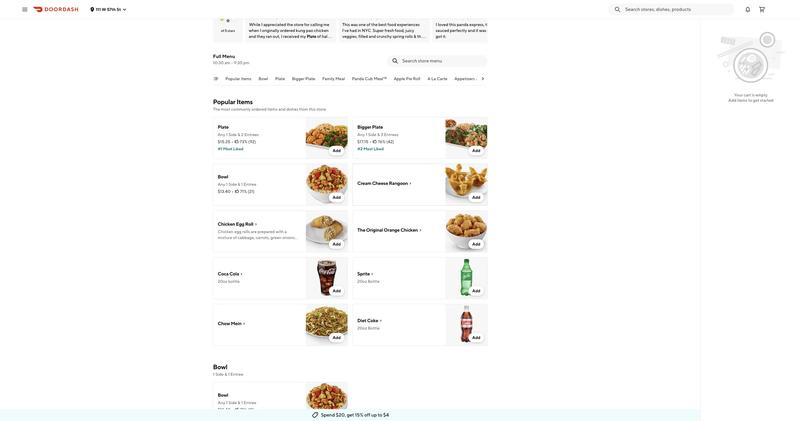 Task type: vqa. For each thing, say whether or not it's contained in the screenshot.
BACK on the right of the page
no



Task type: locate. For each thing, give the bounding box(es) containing it.
roll right egg
[[245, 221, 254, 227]]

and left more
[[476, 76, 483, 81]]

0 horizontal spatial order
[[308, 15, 318, 20]]

1 vertical spatial 20oz bottle
[[358, 326, 380, 331]]

entrees up (92)
[[244, 132, 259, 137]]

0 vertical spatial the
[[213, 107, 220, 112]]

1 horizontal spatial the
[[358, 227, 366, 233]]

0 vertical spatial popular
[[226, 76, 240, 81]]

off
[[365, 412, 371, 418]]

20oz bottle down the sprite
[[358, 279, 380, 284]]

1 (21) from the top
[[248, 189, 255, 194]]

2 • doordash order from the left
[[383, 15, 412, 20]]

entrees
[[244, 132, 259, 137], [384, 132, 399, 137]]

0 vertical spatial get
[[754, 98, 760, 103]]

items down 'pm'
[[241, 76, 252, 81]]

20oz
[[218, 279, 228, 284], [358, 279, 367, 284], [358, 326, 367, 331]]

0 horizontal spatial get
[[347, 412, 354, 418]]

1 vertical spatial (21)
[[248, 408, 255, 412]]

0 vertical spatial 71%
[[240, 189, 247, 194]]

1 vertical spatial and
[[279, 107, 286, 112]]

meal
[[336, 76, 345, 81]]

1 horizontal spatial entrees
[[384, 132, 399, 137]]

entree
[[244, 182, 257, 187], [231, 372, 243, 377], [244, 401, 257, 405]]

order for 10/27/23
[[402, 15, 412, 20]]

plate inside bigger plate button
[[306, 76, 315, 81]]

1 vertical spatial popular
[[213, 98, 236, 106]]

commonly
[[231, 107, 251, 112]]

plate any 1 side & 2 entrees
[[218, 124, 259, 137]]

0 vertical spatial to
[[749, 98, 753, 103]]

bottle down coke
[[368, 326, 380, 331]]

$13.40 •
[[218, 189, 234, 194], [218, 408, 234, 412]]

1 horizontal spatial and
[[476, 76, 483, 81]]

items
[[241, 76, 252, 81], [237, 98, 253, 106]]

plate button
[[307, 33, 316, 39], [275, 76, 285, 85]]

#2
[[358, 147, 363, 151]]

1 vertical spatial items
[[268, 107, 278, 112]]

3 doordash from the left
[[476, 15, 493, 20]]

2 most from the left
[[364, 147, 373, 151]]

to for items
[[749, 98, 753, 103]]

items inside your cart is empty add items to get started
[[738, 98, 748, 103]]

roll inside apple pie roll button
[[413, 76, 421, 81]]

0 horizontal spatial liked
[[233, 147, 243, 151]]

0 vertical spatial bigger
[[292, 76, 305, 81]]

1 vertical spatial $13.40 •
[[218, 408, 234, 412]]

meal™
[[374, 76, 387, 81]]

cola
[[230, 271, 239, 277]]

0 vertical spatial and
[[476, 76, 483, 81]]

0 vertical spatial $13.40
[[218, 189, 231, 194]]

1 71% from the top
[[240, 189, 247, 194]]

to right "up"
[[378, 412, 383, 418]]

add button for chow mein image
[[329, 333, 345, 342]]

2 (21) from the top
[[248, 408, 255, 412]]

1 20oz bottle from the top
[[358, 279, 380, 284]]

doordash for 11/20/23
[[291, 15, 307, 20]]

plate image
[[306, 117, 348, 159]]

3 order from the left
[[493, 15, 503, 20]]

1 vertical spatial plate button
[[275, 76, 285, 85]]

your cart is empty add items to get started
[[729, 93, 774, 103]]

items down your
[[738, 98, 748, 103]]

doordash right the 8/17/23
[[476, 15, 493, 20]]

bottle
[[368, 279, 380, 284], [368, 326, 380, 331]]

0 vertical spatial 20oz bottle
[[358, 279, 380, 284]]

diet coke image
[[446, 304, 488, 346]]

0 horizontal spatial items
[[268, 107, 278, 112]]

bowl image
[[306, 164, 348, 206], [306, 382, 348, 421]]

add
[[729, 98, 737, 103], [333, 148, 341, 153], [473, 148, 481, 153], [333, 195, 341, 200], [473, 195, 481, 200], [333, 242, 341, 247], [473, 242, 481, 247], [333, 289, 341, 293], [473, 289, 481, 293], [333, 335, 341, 340], [473, 335, 481, 340], [333, 414, 341, 418]]

the left original
[[358, 227, 366, 233]]

0 horizontal spatial • doordash order
[[289, 15, 318, 20]]

doordash right 11/20/23
[[291, 15, 307, 20]]

& inside bowl 1 side & 1 entree
[[225, 372, 227, 377]]

roll for chicken egg roll
[[245, 221, 254, 227]]

add button for the original orange chicken image
[[469, 239, 484, 249]]

1 horizontal spatial • doordash order
[[383, 15, 412, 20]]

0 vertical spatial bowl image
[[306, 164, 348, 206]]

76%
[[378, 139, 386, 144]]

chicken egg roll image
[[306, 210, 348, 253]]

a la carte button
[[428, 76, 448, 85]]

1 vertical spatial bottle
[[368, 326, 380, 331]]

1 horizontal spatial most
[[364, 147, 373, 151]]

entrees inside bigger plate any 1 side & 3 entrees
[[384, 132, 399, 137]]

71%
[[240, 189, 247, 194], [240, 408, 247, 412]]

1 vertical spatial items
[[237, 98, 253, 106]]

any inside plate any 1 side & 2 entrees
[[218, 132, 225, 137]]

add inside your cart is empty add items to get started
[[729, 98, 737, 103]]

2 order from the left
[[402, 15, 412, 20]]

20oz for diet coke
[[358, 326, 367, 331]]

1 horizontal spatial liked
[[374, 147, 384, 151]]

and left the "dishes"
[[279, 107, 286, 112]]

bottle down the sprite
[[368, 279, 380, 284]]

111 w 57th st button
[[90, 7, 127, 12]]

roll right 'pie'
[[413, 76, 421, 81]]

1 vertical spatial bowl any 1 side & 1 entree
[[218, 393, 257, 405]]

#1 most liked
[[218, 147, 243, 151]]

• doordash order right 11/20/23
[[289, 15, 318, 20]]

most down $15.25 •
[[223, 147, 233, 151]]

get down is
[[754, 98, 760, 103]]

$4
[[383, 412, 389, 418]]

cheese
[[372, 181, 388, 186]]

popular for popular items
[[226, 76, 240, 81]]

any
[[218, 132, 225, 137], [358, 132, 365, 137], [218, 182, 225, 187], [218, 401, 225, 405]]

bowl
[[259, 76, 268, 81], [218, 174, 228, 180], [213, 363, 228, 371], [218, 393, 228, 398]]

ordered
[[252, 107, 267, 112]]

chicken egg roll
[[218, 221, 254, 227]]

0 horizontal spatial to
[[378, 412, 383, 418]]

1
[[226, 132, 228, 137], [366, 132, 368, 137], [226, 182, 228, 187], [241, 182, 243, 187], [213, 372, 215, 377], [228, 372, 230, 377], [226, 401, 228, 405], [241, 401, 243, 405]]

1 bottle from the top
[[368, 279, 380, 284]]

1 vertical spatial the
[[358, 227, 366, 233]]

and
[[476, 76, 483, 81], [279, 107, 286, 112]]

3 • doordash order from the left
[[474, 15, 503, 20]]

diet
[[358, 318, 367, 324]]

$15.25 •
[[218, 139, 233, 144]]

1 vertical spatial entree
[[231, 372, 243, 377]]

1 vertical spatial get
[[347, 412, 354, 418]]

2 doordash from the left
[[385, 15, 401, 20]]

1 entrees from the left
[[244, 132, 259, 137]]

0 horizontal spatial plate button
[[275, 76, 285, 85]]

plate
[[307, 34, 316, 39], [275, 76, 285, 81], [306, 76, 315, 81], [218, 124, 229, 130], [372, 124, 383, 130]]

bigger
[[292, 76, 305, 81], [358, 124, 372, 130]]

1 horizontal spatial doordash
[[385, 15, 401, 20]]

the
[[213, 107, 220, 112], [358, 227, 366, 233]]

1 horizontal spatial order
[[402, 15, 412, 20]]

popular inside button
[[226, 76, 240, 81]]

appetizers
[[455, 76, 475, 81]]

2 $13.40 • from the top
[[218, 408, 234, 412]]

from
[[299, 107, 308, 112]]

chicken right orange on the left of page
[[401, 227, 418, 233]]

panda cub meal™ button
[[352, 76, 387, 85]]

9:30
[[234, 60, 243, 65]]

cream
[[358, 181, 372, 186]]

cream cheese rangoon
[[358, 181, 408, 186]]

2 bottle from the top
[[368, 326, 380, 331]]

this
[[309, 107, 316, 112]]

add button for plate image
[[329, 146, 345, 155]]

and inside popular items the most commonly ordered items and dishes from this store
[[279, 107, 286, 112]]

bowl any 1 side & 1 entree
[[218, 174, 257, 187], [218, 393, 257, 405]]

1 doordash from the left
[[291, 15, 307, 20]]

carte
[[437, 76, 448, 81]]

73% (92)
[[240, 139, 256, 144]]

1 horizontal spatial items
[[738, 98, 748, 103]]

1 vertical spatial bigger
[[358, 124, 372, 130]]

items inside popular items the most commonly ordered items and dishes from this store
[[237, 98, 253, 106]]

bigger for bigger plate any 1 side & 3 entrees
[[358, 124, 372, 130]]

1 horizontal spatial roll
[[413, 76, 421, 81]]

20oz bottle for sprite
[[358, 279, 380, 284]]

1 order from the left
[[308, 15, 318, 20]]

family meal
[[322, 76, 345, 81]]

1 vertical spatial chicken
[[401, 227, 418, 233]]

2 71% (21) from the top
[[240, 408, 255, 412]]

bigger inside button
[[292, 76, 305, 81]]

get left 15%
[[347, 412, 354, 418]]

1 $13.40 from the top
[[218, 189, 231, 194]]

0 vertical spatial items
[[738, 98, 748, 103]]

2 20oz bottle from the top
[[358, 326, 380, 331]]

1 vertical spatial to
[[378, 412, 383, 418]]

0 horizontal spatial most
[[223, 147, 233, 151]]

chicken left egg
[[218, 221, 235, 227]]

1 vertical spatial 71% (21)
[[240, 408, 255, 412]]

add for chow mein image
[[333, 335, 341, 340]]

20oz bottle down diet coke
[[358, 326, 380, 331]]

add for plate image
[[333, 148, 341, 153]]

popular inside popular items the most commonly ordered items and dishes from this store
[[213, 98, 236, 106]]

20oz down coca
[[218, 279, 228, 284]]

add for cream cheese rangoon image
[[473, 195, 481, 200]]

doordash right "10/27/23"
[[385, 15, 401, 20]]

side inside plate any 1 side & 2 entrees
[[229, 132, 237, 137]]

Item Search search field
[[403, 58, 483, 64]]

liked down 73%
[[233, 147, 243, 151]]

0 vertical spatial roll
[[413, 76, 421, 81]]

0 horizontal spatial entrees
[[244, 132, 259, 137]]

20oz down diet
[[358, 326, 367, 331]]

0 horizontal spatial roll
[[245, 221, 254, 227]]

liked down the 76%
[[374, 147, 384, 151]]

0 horizontal spatial the
[[213, 107, 220, 112]]

2 $13.40 from the top
[[218, 408, 231, 412]]

items for popular items
[[241, 76, 252, 81]]

1 vertical spatial 71%
[[240, 408, 247, 412]]

2 entrees from the left
[[384, 132, 399, 137]]

0 horizontal spatial doordash
[[291, 15, 307, 20]]

10/27/23
[[367, 15, 382, 20]]

items inside 'popular items' button
[[241, 76, 252, 81]]

items up commonly at left top
[[237, 98, 253, 106]]

2 liked from the left
[[374, 147, 384, 151]]

20oz bottle for diet coke
[[358, 326, 380, 331]]

1 inside plate any 1 side & 2 entrees
[[226, 132, 228, 137]]

original
[[366, 227, 383, 233]]

side
[[229, 132, 237, 137], [368, 132, 377, 137], [229, 182, 237, 187], [216, 372, 224, 377], [229, 401, 237, 405]]

0 vertical spatial 71% (21)
[[240, 189, 255, 194]]

0 horizontal spatial and
[[279, 107, 286, 112]]

most down the $17.15 •
[[364, 147, 373, 151]]

st
[[117, 7, 121, 12]]

1 bowl any 1 side & 1 entree from the top
[[218, 174, 257, 187]]

1 • doordash order from the left
[[289, 15, 318, 20]]

empty
[[756, 93, 768, 97]]

2 horizontal spatial order
[[493, 15, 503, 20]]

2 horizontal spatial doordash
[[476, 15, 493, 20]]

0 vertical spatial (21)
[[248, 189, 255, 194]]

to inside your cart is empty add items to get started
[[749, 98, 753, 103]]

order
[[308, 15, 318, 20], [402, 15, 412, 20], [493, 15, 503, 20]]

1 $13.40 • from the top
[[218, 189, 234, 194]]

1 vertical spatial roll
[[245, 221, 254, 227]]

20oz down the sprite
[[358, 279, 367, 284]]

add for bigger plate image
[[473, 148, 481, 153]]

111
[[96, 7, 101, 12]]

2 horizontal spatial • doordash order
[[474, 15, 503, 20]]

0 vertical spatial entree
[[244, 182, 257, 187]]

items
[[738, 98, 748, 103], [268, 107, 278, 112]]

bigger inside bigger plate any 1 side & 3 entrees
[[358, 124, 372, 130]]

family meal button
[[322, 76, 345, 85]]

0 horizontal spatial bigger
[[292, 76, 305, 81]]

• doordash order right "10/27/23"
[[383, 15, 412, 20]]

11/20/23
[[274, 15, 288, 20]]

appetizers and more button
[[455, 76, 494, 85]]

1 liked from the left
[[233, 147, 243, 151]]

popular up most
[[213, 98, 236, 106]]

1 vertical spatial $13.40
[[218, 408, 231, 412]]

mein
[[231, 321, 242, 327]]

0 vertical spatial items
[[241, 76, 252, 81]]

get
[[754, 98, 760, 103], [347, 412, 354, 418]]

items right ordered
[[268, 107, 278, 112]]

the left most
[[213, 107, 220, 112]]

1 horizontal spatial bigger
[[358, 124, 372, 130]]

1 horizontal spatial to
[[749, 98, 753, 103]]

1 horizontal spatial get
[[754, 98, 760, 103]]

popular down -
[[226, 76, 240, 81]]

0 vertical spatial bottle
[[368, 279, 380, 284]]

1 vertical spatial bowl image
[[306, 382, 348, 421]]

the original orange chicken image
[[446, 210, 488, 253]]

0 vertical spatial $13.40 •
[[218, 189, 234, 194]]

0 horizontal spatial chicken
[[218, 221, 235, 227]]

0 vertical spatial bowl any 1 side & 1 entree
[[218, 174, 257, 187]]

bigger for bigger plate
[[292, 76, 305, 81]]

liked
[[233, 147, 243, 151], [374, 147, 384, 151]]

$13.40
[[218, 189, 231, 194], [218, 408, 231, 412]]

coke
[[367, 318, 379, 324]]

• doordash order right the 8/17/23
[[474, 15, 503, 20]]

entrees up (42)
[[384, 132, 399, 137]]

add for sprite image
[[473, 289, 481, 293]]

$17.15 •
[[358, 139, 372, 144]]

& inside bigger plate any 1 side & 3 entrees
[[378, 132, 380, 137]]

bigger plate image
[[446, 117, 488, 159]]

•
[[289, 15, 290, 20], [383, 15, 384, 20], [474, 15, 476, 20], [232, 139, 233, 144], [370, 139, 372, 144], [232, 189, 234, 194], [232, 408, 234, 412]]

to down cart
[[749, 98, 753, 103]]

your
[[735, 93, 743, 97]]

1 most from the left
[[223, 147, 233, 151]]

0 vertical spatial plate button
[[307, 33, 316, 39]]

scroll menu navigation right image
[[481, 76, 485, 81]]



Task type: describe. For each thing, give the bounding box(es) containing it.
coca cola image
[[306, 257, 348, 299]]

and inside the 'appetizers and more' button
[[476, 76, 483, 81]]

1 71% (21) from the top
[[240, 189, 255, 194]]

bigger plate button
[[292, 76, 315, 85]]

chow mein image
[[306, 304, 348, 346]]

of
[[221, 28, 224, 33]]

bottle
[[228, 279, 240, 284]]

most for plate
[[364, 147, 373, 151]]

the original orange chicken
[[358, 227, 418, 233]]

open menu image
[[21, 6, 28, 13]]

(42)
[[387, 139, 394, 144]]

apple pie roll
[[394, 76, 421, 81]]

add button for cream cheese rangoon image
[[469, 193, 484, 202]]

bowl button
[[259, 76, 268, 85]]

& inside plate any 1 side & 2 entrees
[[238, 132, 240, 137]]

add for the original orange chicken image
[[473, 242, 481, 247]]

8/17/23
[[461, 15, 473, 20]]

is
[[752, 93, 755, 97]]

order for 8/17/23
[[493, 15, 503, 20]]

• doordash order for 10/27/23
[[383, 15, 412, 20]]

add button for chicken egg roll image
[[329, 239, 345, 249]]

to for up
[[378, 412, 383, 418]]

10:30
[[213, 60, 224, 65]]

popular items button
[[226, 76, 252, 85]]

panda
[[352, 76, 364, 81]]

side inside bowl 1 side & 1 entree
[[216, 372, 224, 377]]

add button for diet coke image
[[469, 333, 484, 342]]

spend $20, get 15% off up to $4
[[321, 412, 389, 418]]

111 w 57th st
[[96, 7, 121, 12]]

started
[[761, 98, 774, 103]]

plate inside bigger plate any 1 side & 3 entrees
[[372, 124, 383, 130]]

Store search: begin typing to search for stores available on DoorDash text field
[[626, 6, 732, 13]]

76% (42)
[[378, 139, 394, 144]]

doordash for 10/27/23
[[385, 15, 401, 20]]

3
[[381, 132, 383, 137]]

appetizers and more
[[455, 76, 494, 81]]

store
[[317, 107, 326, 112]]

entree inside bowl 1 side & 1 entree
[[231, 372, 243, 377]]

20oz for coca cola
[[218, 279, 228, 284]]

a
[[428, 76, 431, 81]]

57th
[[107, 7, 116, 12]]

5
[[225, 28, 227, 33]]

get inside your cart is empty add items to get started
[[754, 98, 760, 103]]

cream cheese rangoon image
[[446, 164, 488, 206]]

#2 most liked
[[358, 147, 384, 151]]

stars
[[228, 28, 235, 33]]

chow mein
[[218, 321, 242, 327]]

liked for any
[[233, 147, 243, 151]]

items inside popular items the most commonly ordered items and dishes from this store
[[268, 107, 278, 112]]

1 horizontal spatial chicken
[[401, 227, 418, 233]]

full
[[213, 54, 221, 59]]

pm
[[244, 60, 250, 65]]

rangoon
[[389, 181, 408, 186]]

-
[[231, 60, 233, 65]]

(92)
[[248, 139, 256, 144]]

1 horizontal spatial plate button
[[307, 33, 316, 39]]

0 vertical spatial chicken
[[218, 221, 235, 227]]

bowl 1 side & 1 entree
[[213, 363, 243, 377]]

73%
[[240, 139, 248, 144]]

2 vertical spatial entree
[[244, 401, 257, 405]]

a la carte
[[428, 76, 448, 81]]

add button for bigger plate image
[[469, 146, 484, 155]]

the inside popular items the most commonly ordered items and dishes from this store
[[213, 107, 220, 112]]

most
[[221, 107, 230, 112]]

add for coca cola image at the left of page
[[333, 289, 341, 293]]

1 bowl image from the top
[[306, 164, 348, 206]]

show menu categories image
[[214, 76, 218, 81]]

popular for popular items the most commonly ordered items and dishes from this store
[[213, 98, 236, 106]]

2
[[241, 132, 244, 137]]

coca
[[218, 271, 229, 277]]

20oz for sprite
[[358, 279, 367, 284]]

add for chicken egg roll image
[[333, 242, 341, 247]]

15%
[[355, 412, 364, 418]]

$15.25
[[218, 139, 230, 144]]

apple
[[394, 76, 405, 81]]

sprite
[[358, 271, 370, 277]]

items for popular items the most commonly ordered items and dishes from this store
[[237, 98, 253, 106]]

notification bell image
[[745, 6, 752, 13]]

chow
[[218, 321, 230, 327]]

bottle for diet coke
[[368, 326, 380, 331]]

add for diet coke image
[[473, 335, 481, 340]]

add button for sprite image
[[469, 286, 484, 296]]

bowl inside bowl 1 side & 1 entree
[[213, 363, 228, 371]]

bigger plate
[[292, 76, 315, 81]]

popular items the most commonly ordered items and dishes from this store
[[213, 98, 326, 112]]

order for 11/20/23
[[308, 15, 318, 20]]

of 5 stars
[[221, 28, 235, 33]]

pie
[[406, 76, 412, 81]]

1 inside bigger plate any 1 side & 3 entrees
[[366, 132, 368, 137]]

• doordash order for 8/17/23
[[474, 15, 503, 20]]

most for any
[[223, 147, 233, 151]]

menu
[[222, 54, 235, 59]]

plate inside plate any 1 side & 2 entrees
[[218, 124, 229, 130]]

#1
[[218, 147, 222, 151]]

spend
[[321, 412, 335, 418]]

add button for coca cola image at the left of page
[[329, 286, 345, 296]]

liked for plate
[[374, 147, 384, 151]]

la
[[432, 76, 436, 81]]

bottle for sprite
[[368, 279, 380, 284]]

dishes
[[287, 107, 299, 112]]

2 bowl any 1 side & 1 entree from the top
[[218, 393, 257, 405]]

• doordash order for 11/20/23
[[289, 15, 318, 20]]

entrees inside plate any 1 side & 2 entrees
[[244, 132, 259, 137]]

side inside bigger plate any 1 side & 3 entrees
[[368, 132, 377, 137]]

0 items, open order cart image
[[759, 6, 766, 13]]

more
[[484, 76, 494, 81]]

sprite image
[[446, 257, 488, 299]]

bigger plate any 1 side & 3 entrees
[[358, 124, 399, 137]]

egg
[[236, 221, 245, 227]]

2 bowl image from the top
[[306, 382, 348, 421]]

apple pie roll button
[[394, 76, 421, 85]]

orange
[[384, 227, 400, 233]]

popular items
[[226, 76, 252, 81]]

$20,
[[336, 412, 346, 418]]

$17.15
[[358, 139, 369, 144]]

2 71% from the top
[[240, 408, 247, 412]]

any inside bigger plate any 1 side & 3 entrees
[[358, 132, 365, 137]]

cart
[[744, 93, 752, 97]]

family
[[322, 76, 335, 81]]

diet coke
[[358, 318, 379, 324]]

am
[[225, 60, 230, 65]]

roll for apple pie roll
[[413, 76, 421, 81]]

doordash for 8/17/23
[[476, 15, 493, 20]]

w
[[102, 7, 106, 12]]

panda cub meal™
[[352, 76, 387, 81]]

up
[[372, 412, 377, 418]]



